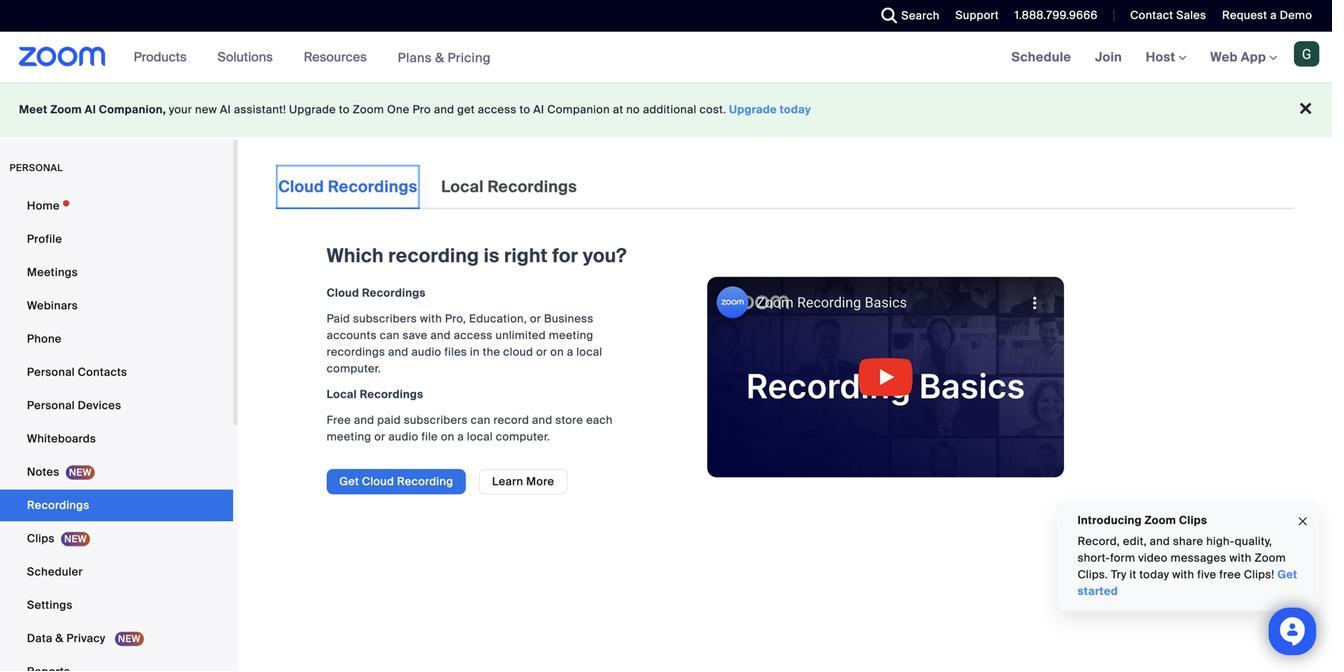 Task type: locate. For each thing, give the bounding box(es) containing it.
get for get cloud recording
[[340, 475, 359, 489]]

pricing
[[448, 49, 491, 66]]

2 ai from the left
[[220, 102, 231, 117]]

learn more button
[[479, 470, 568, 495]]

notes link
[[0, 457, 233, 489]]

0 horizontal spatial clips
[[27, 532, 55, 547]]

computer. down record
[[496, 430, 550, 445]]

recordings
[[328, 177, 418, 197], [488, 177, 577, 197], [362, 286, 426, 301], [360, 388, 424, 402], [27, 499, 89, 513]]

personal contacts link
[[0, 357, 233, 389]]

1 horizontal spatial ai
[[220, 102, 231, 117]]

2 horizontal spatial with
[[1230, 551, 1252, 566]]

with up save
[[420, 312, 442, 326]]

support
[[956, 8, 999, 23]]

zoom left one
[[353, 102, 384, 117]]

get right clips!
[[1278, 568, 1298, 583]]

access inside the paid subscribers with pro, education, or business accounts can save and access unlimited meeting recordings and audio files in the cloud or on a local computer.
[[454, 328, 493, 343]]

and
[[434, 102, 454, 117], [431, 328, 451, 343], [388, 345, 409, 360], [354, 413, 374, 428], [532, 413, 553, 428], [1150, 535, 1171, 549]]

audio inside the paid subscribers with pro, education, or business accounts can save and access unlimited meeting recordings and audio files in the cloud or on a local computer.
[[412, 345, 442, 360]]

local inside "free and paid subscribers can record and store each meeting or audio file on a local computer."
[[467, 430, 493, 445]]

a right file
[[458, 430, 464, 445]]

personal for personal devices
[[27, 399, 75, 413]]

0 horizontal spatial to
[[339, 102, 350, 117]]

& for plans
[[435, 49, 444, 66]]

get for get started
[[1278, 568, 1298, 583]]

1 vertical spatial access
[[454, 328, 493, 343]]

1 vertical spatial with
[[1230, 551, 1252, 566]]

cloud recordings
[[278, 177, 418, 197], [327, 286, 426, 301]]

companion,
[[99, 102, 166, 117]]

video
[[1139, 551, 1168, 566]]

sales
[[1177, 8, 1207, 23]]

subscribers up save
[[353, 312, 417, 326]]

2 vertical spatial a
[[458, 430, 464, 445]]

local inside the paid subscribers with pro, education, or business accounts can save and access unlimited meeting recordings and audio files in the cloud or on a local computer.
[[577, 345, 603, 360]]

1 vertical spatial audio
[[389, 430, 419, 445]]

cloud
[[503, 345, 533, 360]]

zoom up clips!
[[1255, 551, 1287, 566]]

request
[[1223, 8, 1268, 23]]

and up "video" on the right bottom of the page
[[1150, 535, 1171, 549]]

1 vertical spatial clips
[[27, 532, 55, 547]]

or down the paid
[[374, 430, 386, 445]]

2 upgrade from the left
[[729, 102, 777, 117]]

0 vertical spatial local
[[577, 345, 603, 360]]

personal down phone
[[27, 365, 75, 380]]

1 vertical spatial &
[[55, 632, 64, 647]]

cloud inside cloud recordings tab
[[278, 177, 324, 197]]

audio down the paid
[[389, 430, 419, 445]]

2 horizontal spatial a
[[1271, 8, 1277, 23]]

today
[[780, 102, 812, 117], [1140, 568, 1170, 583]]

request a demo link
[[1211, 0, 1333, 32], [1223, 8, 1313, 23]]

computer.
[[327, 362, 381, 376], [496, 430, 550, 445]]

0 horizontal spatial today
[[780, 102, 812, 117]]

1 vertical spatial computer.
[[496, 430, 550, 445]]

2 vertical spatial cloud
[[362, 475, 394, 489]]

zoom
[[50, 102, 82, 117], [353, 102, 384, 117], [1145, 514, 1177, 528], [1255, 551, 1287, 566]]

local recordings up right
[[441, 177, 577, 197]]

on right file
[[441, 430, 455, 445]]

0 vertical spatial audio
[[412, 345, 442, 360]]

paid subscribers with pro, education, or business accounts can save and access unlimited meeting recordings and audio files in the cloud or on a local computer.
[[327, 312, 603, 376]]

files
[[445, 345, 467, 360]]

1 horizontal spatial a
[[567, 345, 574, 360]]

0 horizontal spatial ai
[[85, 102, 96, 117]]

1 vertical spatial subscribers
[[404, 413, 468, 428]]

0 horizontal spatial get
[[340, 475, 359, 489]]

local down business
[[577, 345, 603, 360]]

1 vertical spatial local
[[327, 388, 357, 402]]

audio down save
[[412, 345, 442, 360]]

0 horizontal spatial upgrade
[[289, 102, 336, 117]]

1 horizontal spatial cloud
[[327, 286, 359, 301]]

close image
[[1297, 513, 1310, 531]]

1 horizontal spatial with
[[1173, 568, 1195, 583]]

and down pro,
[[431, 328, 451, 343]]

personal for personal contacts
[[27, 365, 75, 380]]

personal devices link
[[0, 390, 233, 422]]

0 vertical spatial on
[[551, 345, 564, 360]]

0 horizontal spatial &
[[55, 632, 64, 647]]

today inside meet zoom ai companion, footer
[[780, 102, 812, 117]]

0 vertical spatial local recordings
[[441, 177, 577, 197]]

1.888.799.9666
[[1015, 8, 1098, 23]]

recordings up right
[[488, 177, 577, 197]]

ai right "new"
[[220, 102, 231, 117]]

products button
[[134, 32, 194, 82]]

clips
[[1179, 514, 1208, 528], [27, 532, 55, 547]]

0 horizontal spatial with
[[420, 312, 442, 326]]

to left the 'companion'
[[520, 102, 531, 117]]

1 vertical spatial get
[[1278, 568, 1298, 583]]

& right plans
[[435, 49, 444, 66]]

and left get
[[434, 102, 454, 117]]

can inside "free and paid subscribers can record and store each meeting or audio file on a local computer."
[[471, 413, 491, 428]]

paid
[[327, 312, 350, 326]]

meet
[[19, 102, 48, 117]]

solutions button
[[218, 32, 280, 82]]

1 vertical spatial cloud
[[327, 286, 359, 301]]

host button
[[1146, 49, 1187, 65]]

you?
[[583, 244, 627, 269]]

products
[[134, 49, 187, 65]]

1 horizontal spatial &
[[435, 49, 444, 66]]

app
[[1241, 49, 1267, 65]]

0 vertical spatial &
[[435, 49, 444, 66]]

0 vertical spatial or
[[530, 312, 541, 326]]

access up "in"
[[454, 328, 493, 343]]

get down free
[[340, 475, 359, 489]]

clips up scheduler
[[27, 532, 55, 547]]

1 horizontal spatial get
[[1278, 568, 1298, 583]]

1 vertical spatial a
[[567, 345, 574, 360]]

meeting down free
[[327, 430, 371, 445]]

0 horizontal spatial meeting
[[327, 430, 371, 445]]

zoom inside record, edit, and share high-quality, short-form video messages with zoom clips. try it today with five free clips!
[[1255, 551, 1287, 566]]

1 horizontal spatial clips
[[1179, 514, 1208, 528]]

on inside the paid subscribers with pro, education, or business accounts can save and access unlimited meeting recordings and audio files in the cloud or on a local computer.
[[551, 345, 564, 360]]

1 horizontal spatial today
[[1140, 568, 1170, 583]]

get inside get started
[[1278, 568, 1298, 583]]

meet zoom ai companion, your new ai assistant! upgrade to zoom one pro and get access to ai companion at no additional cost. upgrade today
[[19, 102, 812, 117]]

can left save
[[380, 328, 400, 343]]

recording
[[389, 244, 479, 269]]

1 horizontal spatial computer.
[[496, 430, 550, 445]]

& inside "personal menu" menu
[[55, 632, 64, 647]]

local up which recording is right for you?
[[441, 177, 484, 197]]

0 vertical spatial clips
[[1179, 514, 1208, 528]]

upgrade right "cost."
[[729, 102, 777, 117]]

2 horizontal spatial ai
[[534, 102, 545, 117]]

get
[[340, 475, 359, 489], [1278, 568, 1298, 583]]

clips up share
[[1179, 514, 1208, 528]]

on
[[551, 345, 564, 360], [441, 430, 455, 445]]

1 vertical spatial meeting
[[327, 430, 371, 445]]

cloud recordings down which at the top of page
[[327, 286, 426, 301]]

0 vertical spatial access
[[478, 102, 517, 117]]

your
[[169, 102, 192, 117]]

& inside the 'product information' navigation
[[435, 49, 444, 66]]

with inside the paid subscribers with pro, education, or business accounts can save and access unlimited meeting recordings and audio files in the cloud or on a local computer.
[[420, 312, 442, 326]]

recordings up which at the top of page
[[328, 177, 418, 197]]

0 vertical spatial meeting
[[549, 328, 594, 343]]

personal up whiteboards at bottom
[[27, 399, 75, 413]]

0 horizontal spatial computer.
[[327, 362, 381, 376]]

meetings link
[[0, 257, 233, 289]]

on down business
[[551, 345, 564, 360]]

subscribers up file
[[404, 413, 468, 428]]

1 ai from the left
[[85, 102, 96, 117]]

local
[[577, 345, 603, 360], [467, 430, 493, 445]]

0 vertical spatial can
[[380, 328, 400, 343]]

1 horizontal spatial upgrade
[[729, 102, 777, 117]]

0 horizontal spatial local
[[467, 430, 493, 445]]

1 personal from the top
[[27, 365, 75, 380]]

recordings inside tab
[[488, 177, 577, 197]]

webinars link
[[0, 290, 233, 322]]

computer. down "recordings"
[[327, 362, 381, 376]]

subscribers inside "free and paid subscribers can record and store each meeting or audio file on a local computer."
[[404, 413, 468, 428]]

0 vertical spatial computer.
[[327, 362, 381, 376]]

can
[[380, 328, 400, 343], [471, 413, 491, 428]]

1 vertical spatial on
[[441, 430, 455, 445]]

assistant!
[[234, 102, 286, 117]]

or inside "free and paid subscribers can record and store each meeting or audio file on a local computer."
[[374, 430, 386, 445]]

to
[[339, 102, 350, 117], [520, 102, 531, 117]]

plans & pricing link
[[398, 49, 491, 66], [398, 49, 491, 66]]

2 horizontal spatial cloud
[[362, 475, 394, 489]]

the
[[483, 345, 500, 360]]

ai left the 'companion'
[[534, 102, 545, 117]]

1 horizontal spatial to
[[520, 102, 531, 117]]

2 to from the left
[[520, 102, 531, 117]]

1 horizontal spatial local recordings
[[441, 177, 577, 197]]

get started
[[1078, 568, 1298, 599]]

2 vertical spatial with
[[1173, 568, 1195, 583]]

0 vertical spatial personal
[[27, 365, 75, 380]]

local up free
[[327, 388, 357, 402]]

1 vertical spatial can
[[471, 413, 491, 428]]

0 vertical spatial local
[[441, 177, 484, 197]]

cloud recordings up which at the top of page
[[278, 177, 418, 197]]

personal
[[27, 365, 75, 380], [27, 399, 75, 413]]

1 vertical spatial today
[[1140, 568, 1170, 583]]

or right cloud
[[536, 345, 548, 360]]

recordings up the paid
[[360, 388, 424, 402]]

0 horizontal spatial on
[[441, 430, 455, 445]]

and down save
[[388, 345, 409, 360]]

2 vertical spatial or
[[374, 430, 386, 445]]

or up unlimited
[[530, 312, 541, 326]]

meeting inside the paid subscribers with pro, education, or business accounts can save and access unlimited meeting recordings and audio files in the cloud or on a local computer.
[[549, 328, 594, 343]]

& right data
[[55, 632, 64, 647]]

clips link
[[0, 524, 233, 555]]

1 vertical spatial local
[[467, 430, 493, 445]]

unlimited
[[496, 328, 546, 343]]

0 horizontal spatial local recordings
[[327, 388, 424, 402]]

0 horizontal spatial can
[[380, 328, 400, 343]]

0 vertical spatial get
[[340, 475, 359, 489]]

in
[[470, 345, 480, 360]]

0 horizontal spatial a
[[458, 430, 464, 445]]

1 horizontal spatial meeting
[[549, 328, 594, 343]]

0 vertical spatial cloud recordings
[[278, 177, 418, 197]]

with down the messages
[[1173, 568, 1195, 583]]

or
[[530, 312, 541, 326], [536, 345, 548, 360], [374, 430, 386, 445]]

banner containing products
[[0, 32, 1333, 84]]

1 horizontal spatial local
[[577, 345, 603, 360]]

support link
[[944, 0, 1003, 32], [956, 8, 999, 23]]

1 horizontal spatial on
[[551, 345, 564, 360]]

recordings down "notes"
[[27, 499, 89, 513]]

upgrade
[[289, 102, 336, 117], [729, 102, 777, 117]]

0 vertical spatial subscribers
[[353, 312, 417, 326]]

0 vertical spatial today
[[780, 102, 812, 117]]

get inside button
[[340, 475, 359, 489]]

meeting down business
[[549, 328, 594, 343]]

0 horizontal spatial local
[[327, 388, 357, 402]]

access right get
[[478, 102, 517, 117]]

and left 'store'
[[532, 413, 553, 428]]

meeting inside "free and paid subscribers can record and store each meeting or audio file on a local computer."
[[327, 430, 371, 445]]

0 horizontal spatial cloud
[[278, 177, 324, 197]]

banner
[[0, 32, 1333, 84]]

no
[[627, 102, 640, 117]]

access
[[478, 102, 517, 117], [454, 328, 493, 343]]

1 horizontal spatial can
[[471, 413, 491, 428]]

ai left companion,
[[85, 102, 96, 117]]

upgrade down the 'product information' navigation
[[289, 102, 336, 117]]

meetings
[[27, 265, 78, 280]]

0 vertical spatial with
[[420, 312, 442, 326]]

3 ai from the left
[[534, 102, 545, 117]]

learn
[[492, 475, 523, 489]]

0 vertical spatial cloud
[[278, 177, 324, 197]]

2 personal from the top
[[27, 399, 75, 413]]

can left record
[[471, 413, 491, 428]]

computer. inside the paid subscribers with pro, education, or business accounts can save and access unlimited meeting recordings and audio files in the cloud or on a local computer.
[[327, 362, 381, 376]]

local recordings up the paid
[[327, 388, 424, 402]]

and left the paid
[[354, 413, 374, 428]]

web app
[[1211, 49, 1267, 65]]

form
[[1111, 551, 1136, 566]]

scheduler
[[27, 565, 83, 580]]

with up free
[[1230, 551, 1252, 566]]

cloud
[[278, 177, 324, 197], [327, 286, 359, 301], [362, 475, 394, 489]]

1 horizontal spatial local
[[441, 177, 484, 197]]

to down resources dropdown button
[[339, 102, 350, 117]]

a down business
[[567, 345, 574, 360]]

a left demo
[[1271, 8, 1277, 23]]

local right file
[[467, 430, 493, 445]]

1 vertical spatial personal
[[27, 399, 75, 413]]



Task type: describe. For each thing, give the bounding box(es) containing it.
edit,
[[1123, 535, 1147, 549]]

try
[[1111, 568, 1127, 583]]

get started link
[[1078, 568, 1298, 599]]

data & privacy
[[27, 632, 108, 647]]

can inside the paid subscribers with pro, education, or business accounts can save and access unlimited meeting recordings and audio files in the cloud or on a local computer.
[[380, 328, 400, 343]]

cost.
[[700, 102, 726, 117]]

five
[[1198, 568, 1217, 583]]

clips inside "personal menu" menu
[[27, 532, 55, 547]]

introducing
[[1078, 514, 1142, 528]]

local recordings inside tab
[[441, 177, 577, 197]]

clips!
[[1244, 568, 1275, 583]]

1 upgrade from the left
[[289, 102, 336, 117]]

scheduler link
[[0, 557, 233, 589]]

record
[[494, 413, 529, 428]]

which recording is right for you?
[[327, 244, 627, 269]]

quality,
[[1235, 535, 1273, 549]]

& for data
[[55, 632, 64, 647]]

recordings inside tab
[[328, 177, 418, 197]]

search
[[902, 8, 940, 23]]

started
[[1078, 585, 1119, 599]]

1 vertical spatial local recordings
[[327, 388, 424, 402]]

today inside record, edit, and share high-quality, short-form video messages with zoom clips. try it today with five free clips!
[[1140, 568, 1170, 583]]

is
[[484, 244, 500, 269]]

web app button
[[1211, 49, 1278, 65]]

store
[[556, 413, 584, 428]]

host
[[1146, 49, 1179, 65]]

devices
[[78, 399, 121, 413]]

record, edit, and share high-quality, short-form video messages with zoom clips. try it today with five free clips!
[[1078, 535, 1287, 583]]

free
[[327, 413, 351, 428]]

profile picture image
[[1295, 41, 1320, 67]]

on inside "free and paid subscribers can record and store each meeting or audio file on a local computer."
[[441, 430, 455, 445]]

profile link
[[0, 224, 233, 255]]

paid
[[377, 413, 401, 428]]

additional
[[643, 102, 697, 117]]

one
[[387, 102, 410, 117]]

cloud recordings tab
[[276, 165, 420, 209]]

a inside the paid subscribers with pro, education, or business accounts can save and access unlimited meeting recordings and audio files in the cloud or on a local computer.
[[567, 345, 574, 360]]

get cloud recording
[[340, 475, 453, 489]]

and inside meet zoom ai companion, footer
[[434, 102, 454, 117]]

profile
[[27, 232, 62, 247]]

settings
[[27, 599, 73, 613]]

pro,
[[445, 312, 466, 326]]

zoom logo image
[[19, 47, 106, 67]]

which
[[327, 244, 384, 269]]

recording
[[397, 475, 453, 489]]

search button
[[870, 0, 944, 32]]

and inside record, edit, and share high-quality, short-form video messages with zoom clips. try it today with five free clips!
[[1150, 535, 1171, 549]]

1 vertical spatial cloud recordings
[[327, 286, 426, 301]]

get
[[457, 102, 475, 117]]

accounts
[[327, 328, 377, 343]]

high-
[[1207, 535, 1235, 549]]

it
[[1130, 568, 1137, 583]]

new
[[195, 102, 217, 117]]

personal
[[10, 162, 63, 174]]

computer. inside "free and paid subscribers can record and store each meeting or audio file on a local computer."
[[496, 430, 550, 445]]

free and paid subscribers can record and store each meeting or audio file on a local computer.
[[327, 413, 613, 445]]

privacy
[[66, 632, 106, 647]]

a inside "free and paid subscribers can record and store each meeting or audio file on a local computer."
[[458, 430, 464, 445]]

record,
[[1078, 535, 1120, 549]]

pro
[[413, 102, 431, 117]]

get cloud recording button
[[327, 470, 466, 495]]

audio inside "free and paid subscribers can record and store each meeting or audio file on a local computer."
[[389, 430, 419, 445]]

whiteboards link
[[0, 424, 233, 455]]

0 vertical spatial a
[[1271, 8, 1277, 23]]

free
[[1220, 568, 1242, 583]]

data
[[27, 632, 53, 647]]

right
[[504, 244, 548, 269]]

subscribers inside the paid subscribers with pro, education, or business accounts can save and access unlimited meeting recordings and audio files in the cloud or on a local computer.
[[353, 312, 417, 326]]

cloud recordings inside tab
[[278, 177, 418, 197]]

demo
[[1280, 8, 1313, 23]]

for
[[553, 244, 578, 269]]

phone link
[[0, 324, 233, 355]]

share
[[1173, 535, 1204, 549]]

recordings inside "personal menu" menu
[[27, 499, 89, 513]]

whiteboards
[[27, 432, 96, 447]]

home
[[27, 199, 60, 213]]

main content element
[[276, 165, 1295, 511]]

product information navigation
[[122, 32, 503, 84]]

personal menu menu
[[0, 190, 233, 672]]

resources button
[[304, 32, 374, 82]]

tabs of recording tab list
[[276, 165, 580, 209]]

1 to from the left
[[339, 102, 350, 117]]

solutions
[[218, 49, 273, 65]]

1 vertical spatial or
[[536, 345, 548, 360]]

more
[[526, 475, 555, 489]]

companion
[[548, 102, 610, 117]]

business
[[544, 312, 594, 326]]

learn more
[[492, 475, 555, 489]]

clips.
[[1078, 568, 1108, 583]]

zoom right meet
[[50, 102, 82, 117]]

short-
[[1078, 551, 1111, 566]]

meet zoom ai companion, footer
[[0, 82, 1333, 137]]

home link
[[0, 190, 233, 222]]

access inside meet zoom ai companion, footer
[[478, 102, 517, 117]]

local inside tab
[[441, 177, 484, 197]]

web
[[1211, 49, 1238, 65]]

cloud inside get cloud recording button
[[362, 475, 394, 489]]

save
[[403, 328, 428, 343]]

meetings navigation
[[1000, 32, 1333, 84]]

schedule
[[1012, 49, 1072, 65]]

recordings up save
[[362, 286, 426, 301]]

contacts
[[78, 365, 127, 380]]

messages
[[1171, 551, 1227, 566]]

local recordings tab
[[439, 165, 580, 209]]

resources
[[304, 49, 367, 65]]

contact
[[1131, 8, 1174, 23]]

contact sales
[[1131, 8, 1207, 23]]

zoom up edit, on the right bottom of the page
[[1145, 514, 1177, 528]]

join
[[1096, 49, 1123, 65]]

introducing zoom clips
[[1078, 514, 1208, 528]]

data & privacy link
[[0, 624, 233, 655]]

request a demo
[[1223, 8, 1313, 23]]

plans & pricing
[[398, 49, 491, 66]]

notes
[[27, 465, 59, 480]]



Task type: vqa. For each thing, say whether or not it's contained in the screenshot.
May
no



